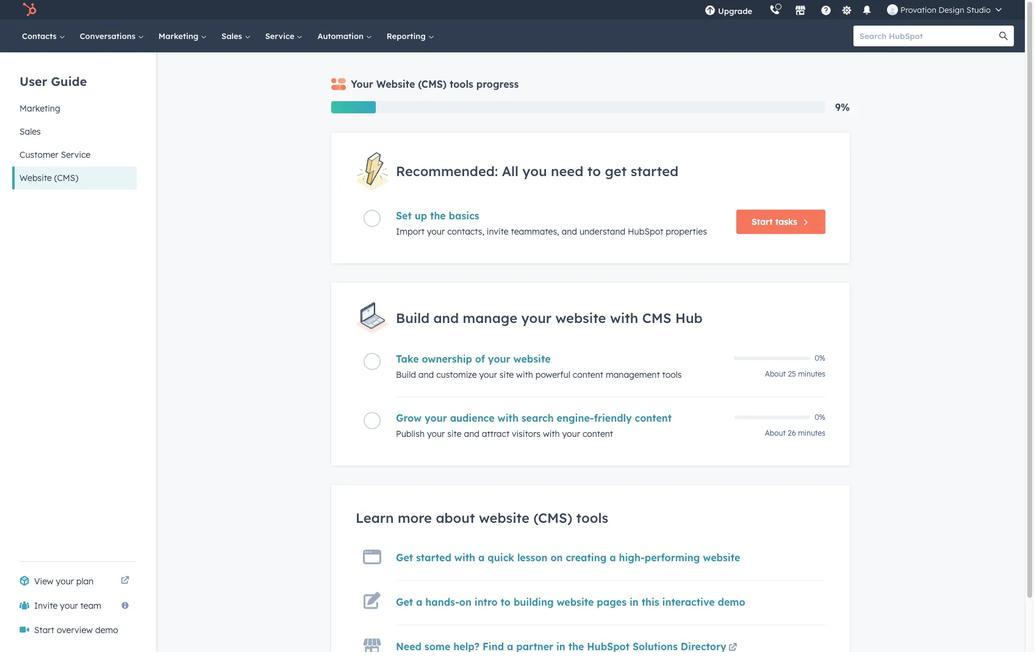 Task type: locate. For each thing, give the bounding box(es) containing it.
with left powerful
[[516, 370, 533, 381]]

1 vertical spatial site
[[447, 429, 462, 440]]

about
[[765, 370, 786, 379], [765, 429, 786, 438]]

and down set up the basics button
[[562, 226, 577, 237]]

0% for take ownership of your website
[[815, 354, 825, 363]]

website up powerful
[[513, 353, 551, 365]]

Search HubSpot search field
[[854, 26, 1003, 46]]

2 link opens in a new window image from the top
[[121, 577, 129, 586]]

website right your
[[376, 78, 415, 90]]

get
[[396, 552, 413, 564], [396, 597, 413, 609]]

content down friendly
[[583, 429, 613, 440]]

about left 25
[[765, 370, 786, 379]]

tools right management
[[662, 370, 682, 381]]

1 build from the top
[[396, 310, 430, 327]]

hubspot
[[628, 226, 663, 237]]

lesson
[[517, 552, 548, 564]]

and inside take ownership of your website build and customize your site with powerful content management tools
[[418, 370, 434, 381]]

start inside button
[[752, 217, 773, 228]]

1 horizontal spatial sales
[[222, 31, 244, 41]]

1 vertical spatial start
[[34, 625, 54, 636]]

minutes for grow your audience with search engine-friendly content
[[798, 429, 825, 438]]

about left 26
[[765, 429, 786, 438]]

search button
[[993, 26, 1014, 46]]

0 vertical spatial started
[[631, 163, 679, 180]]

0 horizontal spatial website
[[20, 173, 52, 184]]

service
[[265, 31, 297, 41], [61, 149, 91, 160]]

with up attract
[[498, 412, 518, 425]]

0 vertical spatial site
[[500, 370, 514, 381]]

notifications button
[[857, 0, 877, 20]]

calling icon button
[[764, 2, 785, 18]]

sales inside "link"
[[222, 31, 244, 41]]

demo down team
[[95, 625, 118, 636]]

provation design studio
[[901, 5, 991, 15]]

1 horizontal spatial site
[[500, 370, 514, 381]]

provation
[[901, 5, 936, 15]]

invite
[[34, 601, 58, 612]]

(cms) down customer service button
[[54, 173, 78, 184]]

get down more
[[396, 552, 413, 564]]

0 vertical spatial minutes
[[798, 370, 825, 379]]

1 vertical spatial service
[[61, 149, 91, 160]]

1 vertical spatial (cms)
[[54, 173, 78, 184]]

to left get
[[587, 163, 601, 180]]

get started with a quick lesson on creating a high-performing website link
[[396, 552, 740, 564]]

website (cms)
[[20, 173, 78, 184]]

0 vertical spatial about
[[765, 370, 786, 379]]

started down more
[[416, 552, 451, 564]]

with down grow your audience with search engine-friendly content 'button'
[[543, 429, 560, 440]]

tools up creating
[[576, 510, 608, 527]]

and
[[562, 226, 577, 237], [433, 310, 459, 327], [418, 370, 434, 381], [464, 429, 479, 440]]

0 horizontal spatial sales
[[20, 126, 41, 137]]

0 horizontal spatial to
[[501, 597, 511, 609]]

high-
[[619, 552, 645, 564]]

demo right interactive
[[718, 597, 745, 609]]

need
[[551, 163, 583, 180]]

service link
[[258, 20, 310, 52]]

demo
[[718, 597, 745, 609], [95, 625, 118, 636]]

1 horizontal spatial to
[[587, 163, 601, 180]]

with
[[610, 310, 638, 327], [516, 370, 533, 381], [498, 412, 518, 425], [543, 429, 560, 440], [454, 552, 475, 564]]

more
[[398, 510, 432, 527]]

1 vertical spatial website
[[20, 173, 52, 184]]

2 minutes from the top
[[798, 429, 825, 438]]

0 vertical spatial service
[[265, 31, 297, 41]]

build up take
[[396, 310, 430, 327]]

marketing
[[159, 31, 201, 41], [20, 103, 60, 114]]

marketing inside button
[[20, 103, 60, 114]]

and down take
[[418, 370, 434, 381]]

2 horizontal spatial a
[[610, 552, 616, 564]]

menu item
[[761, 0, 763, 20]]

sales up customer
[[20, 126, 41, 137]]

building
[[514, 597, 554, 609]]

recommended:
[[396, 163, 498, 180]]

a left quick
[[478, 552, 485, 564]]

1 vertical spatial get
[[396, 597, 413, 609]]

service inside button
[[61, 149, 91, 160]]

site down audience
[[447, 429, 462, 440]]

your right grow
[[425, 412, 447, 425]]

basics
[[449, 210, 479, 222]]

james peterson image
[[887, 4, 898, 15]]

your
[[427, 226, 445, 237], [521, 310, 552, 327], [488, 353, 510, 365], [479, 370, 497, 381], [425, 412, 447, 425], [427, 429, 445, 440], [562, 429, 580, 440], [56, 577, 74, 588], [60, 601, 78, 612]]

start for start tasks
[[752, 217, 773, 228]]

the
[[430, 210, 446, 222]]

provation design studio button
[[880, 0, 1009, 20]]

1 get from the top
[[396, 552, 413, 564]]

tools
[[450, 78, 473, 90], [662, 370, 682, 381], [576, 510, 608, 527]]

1 horizontal spatial tools
[[576, 510, 608, 527]]

settings image
[[841, 5, 852, 16]]

site
[[500, 370, 514, 381], [447, 429, 462, 440]]

site inside grow your audience with search engine-friendly content publish your site and attract visitors with your content
[[447, 429, 462, 440]]

on left intro
[[459, 597, 472, 609]]

build down take
[[396, 370, 416, 381]]

in
[[630, 597, 639, 609]]

link opens in a new window image
[[729, 642, 737, 653], [729, 644, 737, 653]]

0 vertical spatial marketing
[[159, 31, 201, 41]]

link opens in a new window image
[[121, 575, 129, 589], [121, 577, 129, 586]]

build
[[396, 310, 430, 327], [396, 370, 416, 381]]

0 horizontal spatial service
[[61, 149, 91, 160]]

2 horizontal spatial (cms)
[[533, 510, 572, 527]]

site left powerful
[[500, 370, 514, 381]]

1 horizontal spatial (cms)
[[418, 78, 447, 90]]

2 link opens in a new window image from the top
[[729, 644, 737, 653]]

0 vertical spatial content
[[573, 370, 603, 381]]

get a hands-on intro to building website pages in this interactive demo
[[396, 597, 745, 609]]

site inside take ownership of your website build and customize your site with powerful content management tools
[[500, 370, 514, 381]]

1 vertical spatial started
[[416, 552, 451, 564]]

content right friendly
[[635, 412, 672, 425]]

ownership
[[422, 353, 472, 365]]

start down "invite"
[[34, 625, 54, 636]]

grow your audience with search engine-friendly content button
[[396, 412, 727, 425]]

contacts,
[[447, 226, 484, 237]]

overview
[[57, 625, 93, 636]]

website left pages
[[557, 597, 594, 609]]

get a hands-on intro to building website pages in this interactive demo link
[[396, 597, 745, 609]]

1 vertical spatial about
[[765, 429, 786, 438]]

user
[[20, 74, 47, 89]]

upgrade image
[[705, 5, 716, 16]]

a left hands-
[[416, 597, 422, 609]]

1 vertical spatial to
[[501, 597, 511, 609]]

0 horizontal spatial on
[[459, 597, 472, 609]]

0 vertical spatial on
[[551, 552, 563, 564]]

your down the
[[427, 226, 445, 237]]

service right sales "link"
[[265, 31, 297, 41]]

on
[[551, 552, 563, 564], [459, 597, 472, 609]]

your website (cms) tools progress progress bar
[[331, 101, 376, 113]]

powerful
[[535, 370, 570, 381]]

(cms) down reporting link
[[418, 78, 447, 90]]

on right lesson
[[551, 552, 563, 564]]

1 vertical spatial marketing
[[20, 103, 60, 114]]

start tasks button
[[736, 210, 825, 234]]

1 vertical spatial tools
[[662, 370, 682, 381]]

marketing left sales "link"
[[159, 31, 201, 41]]

0% up about 25 minutes at bottom
[[815, 354, 825, 363]]

0 horizontal spatial (cms)
[[54, 173, 78, 184]]

and inside grow your audience with search engine-friendly content publish your site and attract visitors with your content
[[464, 429, 479, 440]]

invite
[[487, 226, 509, 237]]

marketing button
[[12, 97, 137, 120]]

studio
[[967, 5, 991, 15]]

0 horizontal spatial a
[[416, 597, 422, 609]]

tools left progress
[[450, 78, 473, 90]]

2 get from the top
[[396, 597, 413, 609]]

1 vertical spatial build
[[396, 370, 416, 381]]

0 vertical spatial demo
[[718, 597, 745, 609]]

2 vertical spatial (cms)
[[533, 510, 572, 527]]

sales
[[222, 31, 244, 41], [20, 126, 41, 137]]

2 vertical spatial tools
[[576, 510, 608, 527]]

1 horizontal spatial started
[[631, 163, 679, 180]]

visitors
[[512, 429, 541, 440]]

take
[[396, 353, 419, 365]]

reporting link
[[379, 20, 441, 52]]

1 vertical spatial minutes
[[798, 429, 825, 438]]

search
[[521, 412, 554, 425]]

your down of on the left bottom of page
[[479, 370, 497, 381]]

0 vertical spatial tools
[[450, 78, 473, 90]]

with left cms
[[610, 310, 638, 327]]

1 vertical spatial 0%
[[815, 413, 825, 422]]

and inside set up the basics import your contacts, invite teammates, and understand hubspot properties
[[562, 226, 577, 237]]

2 0% from the top
[[815, 413, 825, 422]]

0 horizontal spatial marketing
[[20, 103, 60, 114]]

1 vertical spatial sales
[[20, 126, 41, 137]]

sales button
[[12, 120, 137, 143]]

0 vertical spatial start
[[752, 217, 773, 228]]

website right 'performing'
[[703, 552, 740, 564]]

0 horizontal spatial site
[[447, 429, 462, 440]]

service down sales button
[[61, 149, 91, 160]]

audience
[[450, 412, 495, 425]]

intro
[[475, 597, 498, 609]]

0 vertical spatial build
[[396, 310, 430, 327]]

you
[[522, 163, 547, 180]]

your left team
[[60, 601, 78, 612]]

get left hands-
[[396, 597, 413, 609]]

(cms) up get started with a quick lesson on creating a high-performing website link
[[533, 510, 572, 527]]

settings link
[[839, 3, 854, 16]]

marketing down user
[[20, 103, 60, 114]]

2 horizontal spatial tools
[[662, 370, 682, 381]]

1 horizontal spatial start
[[752, 217, 773, 228]]

a left high- at the right of page
[[610, 552, 616, 564]]

menu
[[696, 0, 1010, 20]]

website inside take ownership of your website build and customize your site with powerful content management tools
[[513, 353, 551, 365]]

1 about from the top
[[765, 370, 786, 379]]

0 vertical spatial get
[[396, 552, 413, 564]]

26
[[788, 429, 796, 438]]

0 vertical spatial to
[[587, 163, 601, 180]]

1 horizontal spatial website
[[376, 78, 415, 90]]

website down customer
[[20, 173, 52, 184]]

understand
[[580, 226, 625, 237]]

1 horizontal spatial demo
[[718, 597, 745, 609]]

0 horizontal spatial started
[[416, 552, 451, 564]]

started right get
[[631, 163, 679, 180]]

0 vertical spatial (cms)
[[418, 78, 447, 90]]

1 horizontal spatial marketing
[[159, 31, 201, 41]]

user guide
[[20, 74, 87, 89]]

0%
[[815, 354, 825, 363], [815, 413, 825, 422]]

1 vertical spatial demo
[[95, 625, 118, 636]]

minutes right 26
[[798, 429, 825, 438]]

your left plan
[[56, 577, 74, 588]]

website up take ownership of your website button
[[555, 310, 606, 327]]

2 about from the top
[[765, 429, 786, 438]]

(cms)
[[418, 78, 447, 90], [54, 173, 78, 184], [533, 510, 572, 527]]

0 horizontal spatial start
[[34, 625, 54, 636]]

2 build from the top
[[396, 370, 416, 381]]

content down take ownership of your website button
[[573, 370, 603, 381]]

and down audience
[[464, 429, 479, 440]]

sales right 'marketing' link
[[222, 31, 244, 41]]

friendly
[[594, 412, 632, 425]]

0% up "about 26 minutes"
[[815, 413, 825, 422]]

minutes right 25
[[798, 370, 825, 379]]

1 minutes from the top
[[798, 370, 825, 379]]

start left tasks in the top of the page
[[752, 217, 773, 228]]

import
[[396, 226, 425, 237]]

contacts
[[22, 31, 59, 41]]

website
[[376, 78, 415, 90], [20, 173, 52, 184]]

0 vertical spatial sales
[[222, 31, 244, 41]]

0 horizontal spatial tools
[[450, 78, 473, 90]]

1 0% from the top
[[815, 354, 825, 363]]

to right intro
[[501, 597, 511, 609]]

0 vertical spatial 0%
[[815, 354, 825, 363]]

upgrade
[[718, 6, 752, 16]]

9%
[[835, 101, 850, 113]]

website (cms) button
[[12, 167, 137, 190]]

minutes
[[798, 370, 825, 379], [798, 429, 825, 438]]



Task type: vqa. For each thing, say whether or not it's contained in the screenshot.
the top the Contacts
no



Task type: describe. For each thing, give the bounding box(es) containing it.
grow your audience with search engine-friendly content publish your site and attract visitors with your content
[[396, 412, 672, 440]]

your right publish
[[427, 429, 445, 440]]

pages
[[597, 597, 627, 609]]

get for get started with a quick lesson on creating a high-performing website
[[396, 552, 413, 564]]

content inside take ownership of your website build and customize your site with powerful content management tools
[[573, 370, 603, 381]]

search image
[[999, 32, 1008, 40]]

start tasks
[[752, 217, 797, 228]]

1 horizontal spatial service
[[265, 31, 297, 41]]

tools inside take ownership of your website build and customize your site with powerful content management tools
[[662, 370, 682, 381]]

contacts link
[[15, 20, 72, 52]]

sales link
[[214, 20, 258, 52]]

reporting
[[387, 31, 428, 41]]

start for start overview demo
[[34, 625, 54, 636]]

automation link
[[310, 20, 379, 52]]

customize
[[436, 370, 477, 381]]

your inside button
[[60, 601, 78, 612]]

user guide views element
[[12, 52, 137, 190]]

set up the basics import your contacts, invite teammates, and understand hubspot properties
[[396, 210, 707, 237]]

publish
[[396, 429, 425, 440]]

notifications image
[[862, 5, 872, 16]]

customer service
[[20, 149, 91, 160]]

minutes for take ownership of your website
[[798, 370, 825, 379]]

your right of on the left bottom of page
[[488, 353, 510, 365]]

website up quick
[[479, 510, 530, 527]]

menu containing provation design studio
[[696, 0, 1010, 20]]

management
[[606, 370, 660, 381]]

interactive
[[662, 597, 715, 609]]

1 link opens in a new window image from the top
[[121, 575, 129, 589]]

sales inside button
[[20, 126, 41, 137]]

get started with a quick lesson on creating a high-performing website
[[396, 552, 740, 564]]

recommended: all you need to get started
[[396, 163, 679, 180]]

learn more about website (cms) tools
[[356, 510, 608, 527]]

get for get a hands-on intro to building website pages in this interactive demo
[[396, 597, 413, 609]]

progress
[[476, 78, 519, 90]]

customer service button
[[12, 143, 137, 167]]

your inside set up the basics import your contacts, invite teammates, and understand hubspot properties
[[427, 226, 445, 237]]

all
[[502, 163, 519, 180]]

take ownership of your website build and customize your site with powerful content management tools
[[396, 353, 682, 381]]

with left quick
[[454, 552, 475, 564]]

(cms) inside 'button'
[[54, 173, 78, 184]]

your website (cms) tools progress
[[351, 78, 519, 90]]

marketing link
[[151, 20, 214, 52]]

build inside take ownership of your website build and customize your site with powerful content management tools
[[396, 370, 416, 381]]

about 25 minutes
[[765, 370, 825, 379]]

marketplaces image
[[795, 5, 806, 16]]

build and manage your website with cms hub
[[396, 310, 703, 327]]

0 vertical spatial website
[[376, 78, 415, 90]]

plan
[[76, 577, 94, 588]]

grow
[[396, 412, 422, 425]]

2 vertical spatial content
[[583, 429, 613, 440]]

help image
[[821, 5, 832, 16]]

0 horizontal spatial demo
[[95, 625, 118, 636]]

conversations
[[80, 31, 138, 41]]

invite your team button
[[12, 594, 137, 619]]

view your plan link
[[12, 570, 137, 594]]

teammates,
[[511, 226, 559, 237]]

manage
[[463, 310, 517, 327]]

get
[[605, 163, 627, 180]]

set
[[396, 210, 412, 222]]

and up ownership
[[433, 310, 459, 327]]

your right manage
[[521, 310, 552, 327]]

tasks
[[775, 217, 797, 228]]

website inside 'button'
[[20, 173, 52, 184]]

1 horizontal spatial a
[[478, 552, 485, 564]]

automation
[[318, 31, 366, 41]]

1 link opens in a new window image from the top
[[729, 642, 737, 653]]

performing
[[645, 552, 700, 564]]

with inside take ownership of your website build and customize your site with powerful content management tools
[[516, 370, 533, 381]]

creating
[[566, 552, 607, 564]]

attract
[[482, 429, 509, 440]]

set up the basics button
[[396, 210, 727, 222]]

invite your team
[[34, 601, 101, 612]]

1 vertical spatial content
[[635, 412, 672, 425]]

hubspot link
[[15, 2, 46, 17]]

calling icon image
[[769, 5, 780, 16]]

25
[[788, 370, 796, 379]]

about for take ownership of your website
[[765, 370, 786, 379]]

0% for grow your audience with search engine-friendly content
[[815, 413, 825, 422]]

cms
[[642, 310, 671, 327]]

team
[[80, 601, 101, 612]]

your down engine-
[[562, 429, 580, 440]]

help button
[[816, 0, 836, 20]]

your
[[351, 78, 373, 90]]

about 26 minutes
[[765, 429, 825, 438]]

view
[[34, 577, 53, 588]]

conversations link
[[72, 20, 151, 52]]

view your plan
[[34, 577, 94, 588]]

up
[[415, 210, 427, 222]]

quick
[[488, 552, 514, 564]]

start overview demo
[[34, 625, 118, 636]]

about for grow your audience with search engine-friendly content
[[765, 429, 786, 438]]

marketplaces button
[[788, 0, 813, 20]]

engine-
[[557, 412, 594, 425]]

of
[[475, 353, 485, 365]]

customer
[[20, 149, 58, 160]]

1 horizontal spatial on
[[551, 552, 563, 564]]

1 vertical spatial on
[[459, 597, 472, 609]]

hub
[[675, 310, 703, 327]]

properties
[[666, 226, 707, 237]]

start overview demo link
[[12, 619, 137, 643]]

hubspot image
[[22, 2, 37, 17]]

hands-
[[425, 597, 459, 609]]

learn
[[356, 510, 394, 527]]

take ownership of your website button
[[396, 353, 727, 365]]

guide
[[51, 74, 87, 89]]



